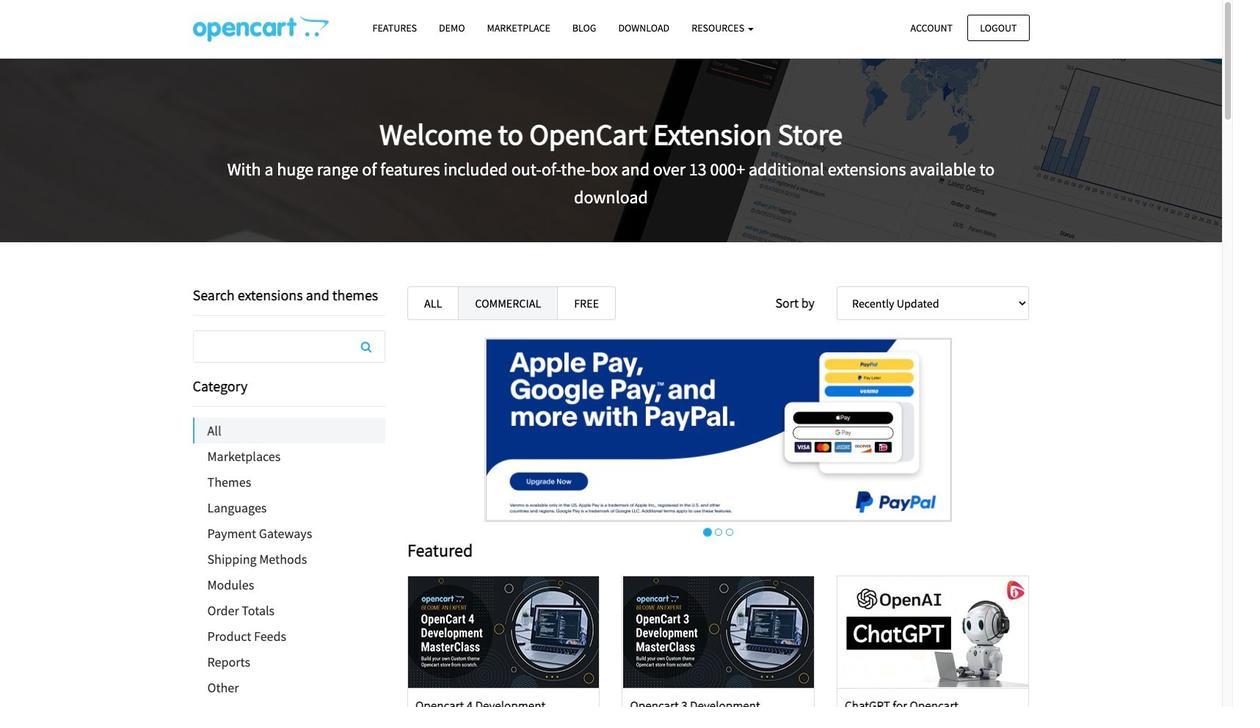 Task type: locate. For each thing, give the bounding box(es) containing it.
chatgpt for opencart image
[[838, 577, 1029, 688]]

search image
[[361, 341, 372, 352]]

None text field
[[194, 331, 385, 362]]

paypal payment gateway image
[[485, 338, 953, 522]]



Task type: vqa. For each thing, say whether or not it's contained in the screenshot.
ChatGPT for Opencart Image
yes



Task type: describe. For each thing, give the bounding box(es) containing it.
opencart 4 development masterclass image
[[408, 577, 599, 688]]

opencart extensions image
[[193, 15, 329, 42]]

opencart 3 development masterclass image
[[623, 577, 814, 688]]



